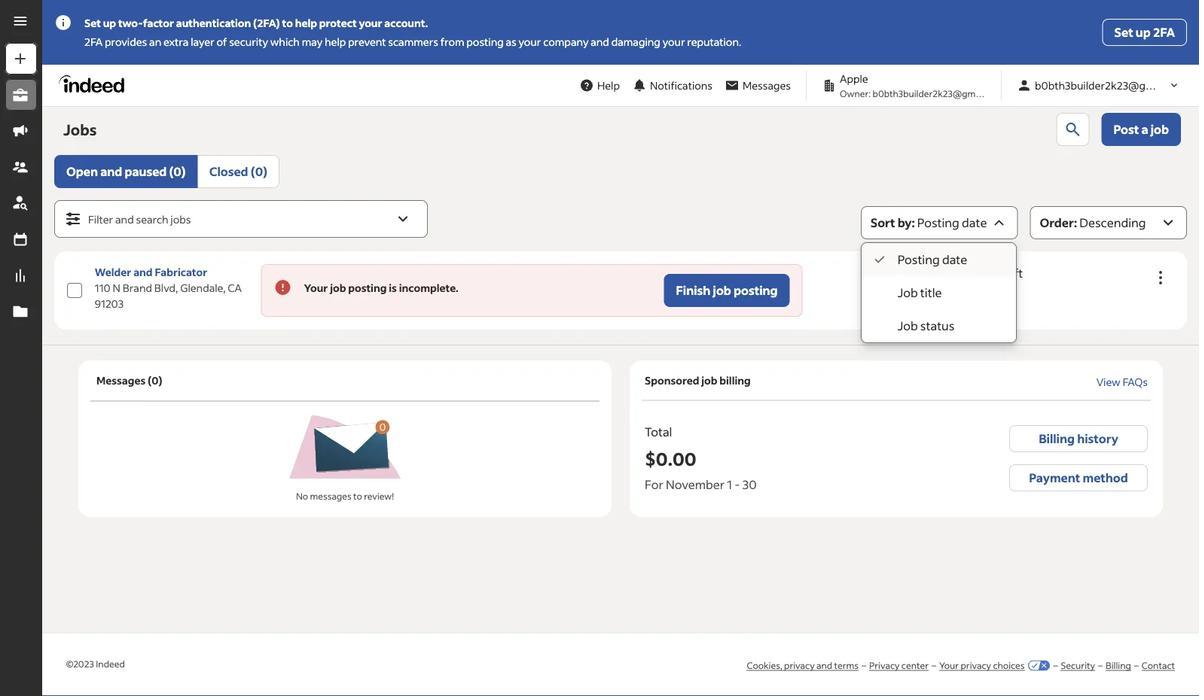 Task type: locate. For each thing, give the bounding box(es) containing it.
messages
[[743, 79, 791, 92], [96, 374, 146, 388]]

closed
[[209, 164, 248, 179]]

up up b0bth3builder2k23@gmail.com dropdown button
[[1136, 24, 1151, 40]]

up inside set up 2fa link
[[1136, 24, 1151, 40]]

set
[[84, 16, 101, 30], [1115, 24, 1134, 40]]

0 vertical spatial billing
[[1039, 431, 1075, 447]]

contact link
[[1142, 660, 1175, 672]]

0 horizontal spatial to
[[282, 16, 293, 30]]

1 horizontal spatial to
[[353, 491, 362, 503]]

set up 2fa
[[1115, 24, 1175, 40]]

1 vertical spatial messages
[[96, 374, 146, 388]]

billing history link
[[1010, 426, 1148, 453]]

1 horizontal spatial messages
[[743, 79, 791, 92]]

– right billing link
[[1135, 660, 1139, 672]]

to left review!
[[353, 491, 362, 503]]

notifications button
[[626, 69, 719, 102]]

job left billing
[[702, 374, 718, 387]]

help button
[[573, 72, 626, 99]]

order:
[[1040, 215, 1078, 231]]

-
[[735, 477, 740, 493]]

1 vertical spatial billing
[[1106, 660, 1132, 672]]

and
[[591, 35, 610, 49], [100, 164, 122, 179], [115, 213, 134, 226], [133, 266, 153, 279], [817, 660, 833, 672]]

as
[[506, 35, 517, 49]]

and right filter
[[115, 213, 134, 226]]

your right damaging on the right top
[[663, 35, 685, 49]]

scammers
[[388, 35, 439, 49]]

reputation.
[[687, 35, 742, 49]]

posting inside posting date option
[[898, 252, 940, 267]]

may
[[302, 35, 323, 49]]

0 horizontal spatial your
[[304, 281, 328, 295]]

billing left 'contact'
[[1106, 660, 1132, 672]]

ca
[[228, 281, 242, 295]]

a
[[1142, 122, 1149, 137]]

0 horizontal spatial privacy
[[784, 660, 815, 672]]

help
[[295, 16, 317, 30], [325, 35, 346, 49]]

finish job posting
[[676, 283, 778, 298]]

1 horizontal spatial help
[[325, 35, 346, 49]]

job left is at the top of the page
[[330, 281, 346, 295]]

apple owner: b0bth3builder2k23@gmail.com element
[[816, 71, 1005, 100]]

0 vertical spatial date
[[962, 215, 987, 231]]

and right company
[[591, 35, 610, 49]]

your right as
[[519, 35, 541, 49]]

posting
[[467, 35, 504, 49], [348, 281, 387, 295], [734, 283, 778, 298]]

2 horizontal spatial your
[[663, 35, 685, 49]]

job left title
[[898, 285, 918, 301]]

privacy for choices
[[961, 660, 992, 672]]

up for two-
[[103, 16, 116, 30]]

total $0.00 for november 1 - 30
[[645, 425, 757, 493]]

posting for your job posting is incomplete.
[[348, 281, 387, 295]]

help down protect
[[325, 35, 346, 49]]

posting right finish
[[734, 283, 778, 298]]

messages for messages
[[743, 79, 791, 92]]

job status
[[898, 318, 955, 334]]

0 vertical spatial job
[[898, 285, 918, 301]]

privacy right "cookies,"
[[784, 660, 815, 672]]

to
[[282, 16, 293, 30], [353, 491, 362, 503]]

owner:
[[840, 87, 871, 99]]

– right terms
[[862, 660, 867, 672]]

and inside welder and fabricator 110 n brand blvd, glendale, ca 91203
[[133, 266, 153, 279]]

indeed
[[96, 659, 125, 671]]

posting up job title on the top
[[898, 252, 940, 267]]

1 – from the left
[[862, 660, 867, 672]]

your
[[359, 16, 382, 30], [519, 35, 541, 49], [663, 35, 685, 49]]

security
[[1061, 660, 1096, 672]]

open and paused (0)
[[66, 164, 186, 179]]

privacy for and
[[784, 660, 815, 672]]

billing link
[[1106, 660, 1132, 672]]

contact
[[1142, 660, 1175, 672]]

authentication
[[176, 16, 251, 30]]

sponsored job billing
[[645, 374, 751, 387]]

your
[[304, 281, 328, 295], [940, 660, 959, 672]]

1 vertical spatial posting
[[898, 252, 940, 267]]

glendale,
[[180, 281, 226, 295]]

1 horizontal spatial privacy
[[961, 660, 992, 672]]

billing
[[720, 374, 751, 387]]

filter
[[88, 213, 113, 226]]

for
[[645, 477, 664, 493]]

4 – from the left
[[1099, 660, 1103, 672]]

and up the brand
[[133, 266, 153, 279]]

expand advanced search image
[[394, 210, 412, 228]]

to up which
[[282, 16, 293, 30]]

job for sponsored job billing
[[702, 374, 718, 387]]

2 privacy from the left
[[961, 660, 992, 672]]

finish job posting group
[[261, 264, 803, 317]]

your inside finish job posting group
[[304, 281, 328, 295]]

review!
[[364, 491, 394, 503]]

0 vertical spatial posting
[[918, 215, 960, 231]]

1 privacy from the left
[[784, 660, 815, 672]]

sort
[[871, 215, 896, 231]]

protect
[[319, 16, 357, 30]]

incomplete.
[[399, 281, 459, 295]]

layer
[[191, 35, 215, 49]]

and for welder and fabricator 110 n brand blvd, glendale, ca 91203
[[133, 266, 153, 279]]

faqs
[[1123, 376, 1148, 389]]

0 horizontal spatial b0bth3builder2k23@gmail.com
[[873, 87, 1005, 99]]

posting date option
[[862, 243, 1016, 277]]

0 horizontal spatial up
[[103, 16, 116, 30]]

search candidates image
[[1064, 121, 1082, 139]]

damaging
[[612, 35, 661, 49]]

posting right 'by:'
[[918, 215, 960, 231]]

date up posting date option
[[962, 215, 987, 231]]

2fa inside set up two-factor authentication (2fa) to help protect your account. 2fa provides an extra layer of security which may help prevent scammers from posting as your company and damaging your reputation.
[[84, 35, 103, 49]]

up inside set up two-factor authentication (2fa) to help protect your account. 2fa provides an extra layer of security which may help prevent scammers from posting as your company and damaging your reputation.
[[103, 16, 116, 30]]

1
[[727, 477, 733, 493]]

1 vertical spatial date
[[943, 252, 968, 267]]

posting inside finish job posting button
[[734, 283, 778, 298]]

billing up payment
[[1039, 431, 1075, 447]]

posting left as
[[467, 35, 504, 49]]

posting inside set up two-factor authentication (2fa) to help protect your account. 2fa provides an extra layer of security which may help prevent scammers from posting as your company and damaging your reputation.
[[467, 35, 504, 49]]

0 horizontal spatial your
[[359, 16, 382, 30]]

1 horizontal spatial posting
[[467, 35, 504, 49]]

job inside button
[[713, 283, 732, 298]]

1 horizontal spatial set
[[1115, 24, 1134, 40]]

2 horizontal spatial (0)
[[251, 164, 268, 179]]

set left "two-" on the left of page
[[84, 16, 101, 30]]

sort by: list box
[[862, 243, 1016, 343]]

0 horizontal spatial (0)
[[148, 374, 162, 388]]

0 vertical spatial messages
[[743, 79, 791, 92]]

(0)
[[169, 164, 186, 179], [251, 164, 268, 179], [148, 374, 162, 388]]

– left billing link
[[1099, 660, 1103, 672]]

open
[[66, 164, 98, 179]]

1 horizontal spatial your
[[940, 660, 959, 672]]

security link
[[1061, 660, 1096, 672]]

welder and fabricator 110 n brand blvd, glendale, ca 91203
[[95, 266, 242, 311]]

0 vertical spatial to
[[282, 16, 293, 30]]

job left status
[[898, 318, 918, 334]]

posting
[[918, 215, 960, 231], [898, 252, 940, 267]]

help up "may"
[[295, 16, 317, 30]]

job for your job posting is incomplete.
[[330, 281, 346, 295]]

posting date
[[898, 252, 968, 267]]

total
[[645, 425, 672, 440]]

job right a
[[1151, 122, 1169, 137]]

up left "two-" on the left of page
[[103, 16, 116, 30]]

posting left is at the top of the page
[[348, 281, 387, 295]]

finish job posting button
[[664, 274, 790, 307]]

1 vertical spatial job
[[898, 318, 918, 334]]

billing history
[[1039, 431, 1119, 447]]

privacy left choices
[[961, 660, 992, 672]]

– left security
[[1054, 660, 1058, 672]]

0 horizontal spatial posting
[[348, 281, 387, 295]]

30
[[743, 477, 757, 493]]

account.
[[385, 16, 428, 30]]

your for your job posting is incomplete.
[[304, 281, 328, 295]]

privacy
[[870, 660, 900, 672]]

two-
[[118, 16, 143, 30]]

0 horizontal spatial help
[[295, 16, 317, 30]]

jobs
[[171, 213, 191, 226]]

and inside set up two-factor authentication (2fa) to help protect your account. 2fa provides an extra layer of security which may help prevent scammers from posting as your company and damaging your reputation.
[[591, 35, 610, 49]]

finish
[[676, 283, 711, 298]]

0 horizontal spatial set
[[84, 16, 101, 30]]

1 job from the top
[[898, 285, 918, 301]]

and right open
[[100, 164, 122, 179]]

job right finish
[[713, 283, 732, 298]]

date inside option
[[943, 252, 968, 267]]

2 job from the top
[[898, 318, 918, 334]]

1 horizontal spatial b0bth3builder2k23@gmail.com
[[1035, 79, 1190, 92]]

n
[[113, 281, 120, 295]]

set inside set up two-factor authentication (2fa) to help protect your account. 2fa provides an extra layer of security which may help prevent scammers from posting as your company and damaging your reputation.
[[84, 16, 101, 30]]

menu bar
[[0, 42, 42, 697]]

0 horizontal spatial 2fa
[[84, 35, 103, 49]]

– right the center
[[932, 660, 937, 672]]

your for your privacy choices
[[940, 660, 959, 672]]

2 horizontal spatial posting
[[734, 283, 778, 298]]

choices
[[993, 660, 1025, 672]]

privacy
[[784, 660, 815, 672], [961, 660, 992, 672]]

job for finish job posting
[[713, 283, 732, 298]]

0 horizontal spatial billing
[[1039, 431, 1075, 447]]

november
[[666, 477, 725, 493]]

date down sort by: posting date
[[943, 252, 968, 267]]

of
[[217, 35, 227, 49]]

cookies, privacy and terms link
[[747, 660, 859, 672]]

0 vertical spatial your
[[304, 281, 328, 295]]

1 horizontal spatial up
[[1136, 24, 1151, 40]]

1 vertical spatial your
[[940, 660, 959, 672]]

–
[[862, 660, 867, 672], [932, 660, 937, 672], [1054, 660, 1058, 672], [1099, 660, 1103, 672], [1135, 660, 1139, 672]]

and for filter and search jobs
[[115, 213, 134, 226]]

set up b0bth3builder2k23@gmail.com dropdown button
[[1115, 24, 1134, 40]]

0 horizontal spatial messages
[[96, 374, 146, 388]]

prevent
[[348, 35, 386, 49]]

your up prevent
[[359, 16, 382, 30]]



Task type: vqa. For each thing, say whether or not it's contained in the screenshot.
(0) corresponding to Closed (0)
yes



Task type: describe. For each thing, give the bounding box(es) containing it.
your privacy choices
[[940, 660, 1025, 672]]

(2fa)
[[253, 16, 280, 30]]

provides
[[105, 35, 147, 49]]

order: descending
[[1040, 215, 1146, 231]]

1 vertical spatial help
[[325, 35, 346, 49]]

which
[[270, 35, 300, 49]]

factor
[[143, 16, 174, 30]]

welder
[[95, 266, 131, 279]]

set up 2fa link
[[1103, 19, 1188, 46]]

security
[[229, 35, 268, 49]]

your privacy choices link
[[940, 660, 1025, 672]]

1 horizontal spatial your
[[519, 35, 541, 49]]

payment method
[[1029, 471, 1129, 486]]

set for set up two-factor authentication (2fa) to help protect your account. 2fa provides an extra layer of security which may help prevent scammers from posting as your company and damaging your reputation.
[[84, 16, 101, 30]]

payment method link
[[1010, 465, 1148, 492]]

set up two-factor authentication (2fa) to help protect your account. 2fa provides an extra layer of security which may help prevent scammers from posting as your company and damaging your reputation.
[[84, 16, 742, 49]]

from
[[441, 35, 465, 49]]

messages for messages (0)
[[96, 374, 146, 388]]

1 horizontal spatial 2fa
[[1154, 24, 1175, 40]]

set for set up 2fa
[[1115, 24, 1134, 40]]

post a job
[[1114, 122, 1169, 137]]

cookies,
[[747, 660, 783, 672]]

apple
[[840, 72, 869, 86]]

messages (0)
[[96, 374, 162, 388]]

apple owner: b0bth3builder2k23@gmail.com
[[840, 72, 1005, 99]]

search
[[136, 213, 168, 226]]

blvd,
[[154, 281, 178, 295]]

b0bth3builder2k23@gmail.com inside apple owner: b0bth3builder2k23@gmail.com
[[873, 87, 1005, 99]]

view faqs link
[[1097, 376, 1148, 389]]

post
[[1114, 122, 1140, 137]]

brand
[[123, 281, 152, 295]]

posting for finish job posting
[[734, 283, 778, 298]]

company
[[543, 35, 589, 49]]

an
[[149, 35, 161, 49]]

method
[[1083, 471, 1129, 486]]

paused
[[125, 164, 167, 179]]

1 vertical spatial to
[[353, 491, 362, 503]]

notifications
[[650, 79, 713, 92]]

0 vertical spatial help
[[295, 16, 317, 30]]

job for job title
[[898, 285, 918, 301]]

center
[[902, 660, 929, 672]]

1 horizontal spatial billing
[[1106, 660, 1132, 672]]

110
[[95, 281, 111, 295]]

cookies, privacy and terms – privacy center –
[[747, 660, 937, 672]]

91203
[[95, 297, 124, 311]]

job title
[[898, 285, 942, 301]]

5 – from the left
[[1135, 660, 1139, 672]]

to inside set up two-factor authentication (2fa) to help protect your account. 2fa provides an extra layer of security which may help prevent scammers from posting as your company and damaging your reputation.
[[282, 16, 293, 30]]

terms
[[835, 660, 859, 672]]

and left terms
[[817, 660, 833, 672]]

sort by: posting date
[[871, 215, 987, 231]]

1 horizontal spatial (0)
[[169, 164, 186, 179]]

filter and search jobs element
[[55, 201, 427, 237]]

view faqs
[[1097, 376, 1148, 389]]

status
[[921, 318, 955, 334]]

messages link
[[719, 72, 797, 99]]

$0.00
[[645, 447, 697, 471]]

billing inside "link"
[[1039, 431, 1075, 447]]

payment
[[1029, 471, 1081, 486]]

sponsored
[[645, 374, 700, 387]]

and for open and paused (0)
[[100, 164, 122, 179]]

closed (0)
[[209, 164, 268, 179]]

indeed home image
[[59, 75, 131, 93]]

up for 2fa
[[1136, 24, 1151, 40]]

title
[[921, 285, 942, 301]]

(0) for messages (0)
[[148, 374, 162, 388]]

view
[[1097, 376, 1121, 389]]

Select job checkbox
[[67, 283, 82, 298]]

jobs
[[63, 120, 97, 139]]

2 – from the left
[[932, 660, 937, 672]]

extra
[[163, 35, 189, 49]]

history
[[1078, 431, 1119, 447]]

fabricator
[[155, 266, 207, 279]]

b0bth3builder2k23@gmail.com inside b0bth3builder2k23@gmail.com dropdown button
[[1035, 79, 1190, 92]]

3 – from the left
[[1054, 660, 1058, 672]]

filter and search jobs
[[88, 213, 191, 226]]

messages
[[310, 491, 352, 503]]

welder and fabricator link
[[95, 266, 207, 279]]

©2023 indeed
[[66, 659, 125, 671]]

is
[[389, 281, 397, 295]]

job for job status
[[898, 318, 918, 334]]

job title and location element
[[95, 264, 248, 312]]

help
[[597, 79, 620, 92]]

post a job link
[[1102, 113, 1182, 146]]

draft
[[994, 266, 1023, 281]]

descending
[[1080, 215, 1146, 231]]

privacy center link
[[870, 660, 929, 672]]

(0) for closed (0)
[[251, 164, 268, 179]]

b0bth3builder2k23@gmail.com button
[[1011, 72, 1190, 99]]

by:
[[898, 215, 915, 231]]

©2023
[[66, 659, 94, 671]]



